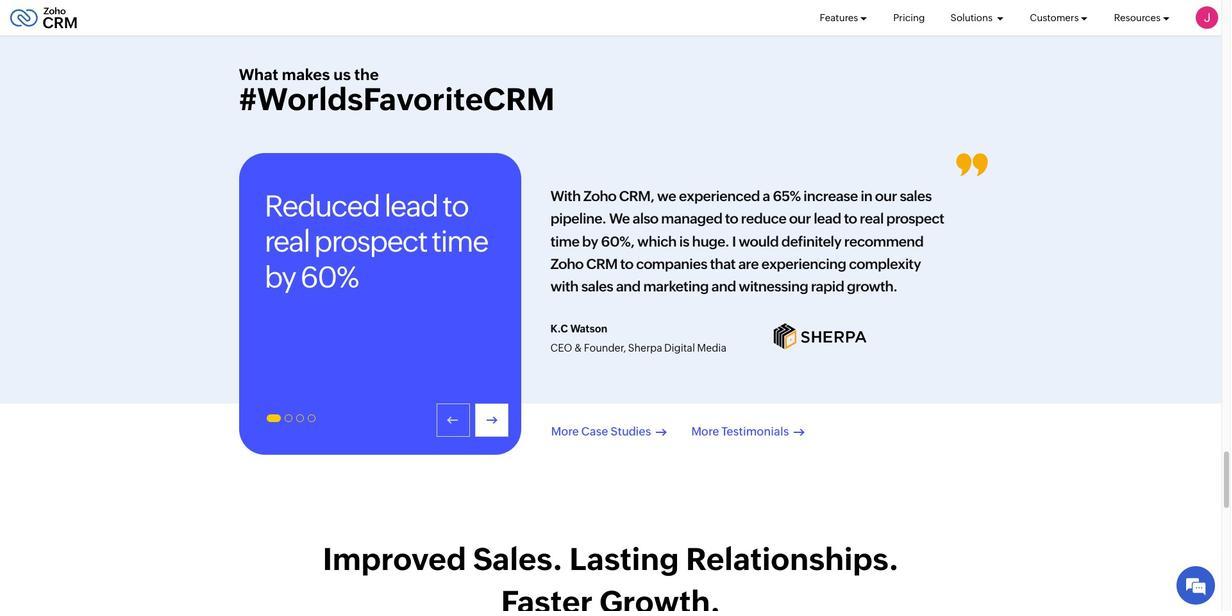 Task type: vqa. For each thing, say whether or not it's contained in the screenshot.
More for More Case Studies
yes



Task type: describe. For each thing, give the bounding box(es) containing it.
sales.
[[473, 542, 563, 578]]

with
[[551, 279, 579, 295]]

k.c watson
[[551, 323, 608, 336]]

reduced lead to real prospect time by 60%
[[265, 189, 488, 294]]

prospect inside with zoho crm, we experienced a 65% increase in our sales pipeline. we also managed to reduce our lead to real prospect time by 60%, which is huge. i would definitely recommend
[[887, 211, 944, 227]]

complexity
[[849, 256, 921, 272]]

founder,
[[584, 343, 626, 355]]

real inside with zoho crm, we experienced a 65% increase in our sales pipeline. we also managed to reduce our lead to real prospect time by 60%, which is huge. i would definitely recommend
[[860, 211, 884, 227]]

zoho crm
[[551, 256, 618, 272]]

real inside reduced lead to real prospect time by 60%
[[265, 225, 309, 259]]

to companies that are experiencing complexity with sales and marketing and witnessing rapid growth.
[[551, 256, 921, 295]]

0 horizontal spatial our
[[789, 211, 811, 227]]

increase
[[804, 189, 858, 205]]

reduced
[[265, 189, 380, 223]]

growth.
[[847, 279, 898, 295]]

zoho crm logo image
[[10, 4, 78, 32]]

ceo
[[551, 343, 572, 355]]

the
[[354, 66, 379, 84]]

reduce
[[741, 211, 787, 227]]

watson
[[571, 323, 608, 336]]

to inside reduced lead to real prospect time by 60%
[[443, 189, 468, 223]]

ceo & founder, sherpa digital media
[[551, 343, 727, 355]]

&
[[575, 343, 582, 355]]

would
[[739, 234, 779, 250]]

more case studies link
[[551, 416, 665, 439]]

more testimonials link
[[692, 416, 803, 439]]

#worldsfavoritecrm
[[239, 82, 555, 118]]

that
[[710, 256, 736, 272]]

pricing
[[894, 12, 925, 23]]

pipeline.
[[551, 211, 607, 227]]

k.c
[[551, 323, 568, 336]]

are
[[739, 256, 759, 272]]

with zoho crm, we experienced a 65% increase in our sales pipeline. we also managed to reduce our lead to real prospect time by 60%, which is huge. i would definitely recommend
[[551, 189, 944, 250]]

to inside the to companies that are experiencing complexity with sales and marketing and witnessing rapid growth.
[[620, 256, 633, 272]]

what
[[239, 66, 279, 84]]

customers
[[1030, 12, 1079, 23]]

0 vertical spatial our
[[875, 189, 897, 205]]

lead inside with zoho crm, we experienced a 65% increase in our sales pipeline. we also managed to reduce our lead to real prospect time by 60%, which is huge. i would definitely recommend
[[814, 211, 841, 227]]

rapid
[[811, 279, 844, 295]]

we
[[609, 211, 630, 227]]

experienced
[[679, 189, 760, 205]]

a
[[763, 189, 770, 205]]

us
[[334, 66, 351, 84]]

relationships.
[[686, 542, 899, 578]]

makes
[[282, 66, 330, 84]]

solutions link
[[951, 0, 1005, 35]]

1 and from the left
[[616, 279, 641, 295]]

more case studies
[[551, 425, 651, 439]]

definitely
[[782, 234, 842, 250]]

james peterson image
[[1196, 6, 1219, 29]]

case
[[581, 425, 608, 439]]



Task type: locate. For each thing, give the bounding box(es) containing it.
sales inside the to companies that are experiencing complexity with sales and marketing and witnessing rapid growth.
[[581, 279, 613, 295]]

in
[[861, 189, 873, 205]]

0 horizontal spatial sales
[[581, 279, 613, 295]]

we
[[657, 189, 676, 205]]

1 vertical spatial our
[[789, 211, 811, 227]]

60%,
[[601, 234, 635, 250]]

i
[[732, 234, 736, 250]]

1 horizontal spatial more
[[692, 425, 719, 439]]

prospect
[[887, 211, 944, 227], [314, 225, 427, 259]]

huge.
[[692, 234, 730, 250]]

1 horizontal spatial lead
[[814, 211, 841, 227]]

sales inside with zoho crm, we experienced a 65% increase in our sales pipeline. we also managed to reduce our lead to real prospect time by 60%, which is huge. i would definitely recommend
[[900, 189, 932, 205]]

our up definitely
[[789, 211, 811, 227]]

resources link
[[1114, 0, 1171, 35]]

crm
[[586, 256, 618, 272]]

0 horizontal spatial and
[[616, 279, 641, 295]]

1 horizontal spatial and
[[712, 279, 736, 295]]

by
[[582, 234, 598, 250], [265, 260, 296, 294]]

0 vertical spatial sales
[[900, 189, 932, 205]]

more
[[551, 425, 579, 439], [692, 425, 719, 439]]

1 horizontal spatial time
[[551, 234, 580, 250]]

solutions
[[951, 12, 995, 23]]

prospect up 60% at the top left of the page
[[314, 225, 427, 259]]

sales
[[900, 189, 932, 205], [581, 279, 613, 295]]

media
[[697, 343, 727, 355]]

zoho
[[584, 189, 617, 205], [551, 256, 584, 272]]

real
[[860, 211, 884, 227], [265, 225, 309, 259]]

sherpa
[[628, 343, 662, 355]]

0 horizontal spatial by
[[265, 260, 296, 294]]

60%
[[300, 260, 359, 294]]

lead inside reduced lead to real prospect time by 60%
[[384, 189, 438, 223]]

what makes us the #worldsfavoritecrm
[[239, 66, 555, 118]]

to
[[443, 189, 468, 223], [725, 211, 738, 227], [844, 211, 857, 227], [620, 256, 633, 272]]

1 horizontal spatial by
[[582, 234, 598, 250]]

0 horizontal spatial lead
[[384, 189, 438, 223]]

1 vertical spatial zoho
[[551, 256, 584, 272]]

2 and from the left
[[712, 279, 736, 295]]

zoho up with
[[551, 256, 584, 272]]

by up zoho crm
[[582, 234, 598, 250]]

managed
[[661, 211, 723, 227]]

0 vertical spatial zoho
[[584, 189, 617, 205]]

0 horizontal spatial real
[[265, 225, 309, 259]]

resources
[[1114, 12, 1161, 23]]

our
[[875, 189, 897, 205], [789, 211, 811, 227]]

1 horizontal spatial our
[[875, 189, 897, 205]]

0 horizontal spatial prospect
[[314, 225, 427, 259]]

our right in
[[875, 189, 897, 205]]

more testimonials
[[692, 425, 789, 439]]

features link
[[820, 0, 868, 35]]

sales right in
[[900, 189, 932, 205]]

1 horizontal spatial prospect
[[887, 211, 944, 227]]

enterprise ready crm image
[[714, 0, 1015, 13]]

improved
[[323, 542, 466, 578]]

witnessing
[[739, 279, 808, 295]]

1 vertical spatial sales
[[581, 279, 613, 295]]

faster
[[501, 585, 593, 612]]

studies
[[611, 425, 651, 439]]

prospect up recommend
[[887, 211, 944, 227]]

0 vertical spatial by
[[582, 234, 598, 250]]

features
[[820, 12, 858, 23]]

improved sales. lasting relationships. faster growth.
[[323, 542, 899, 612]]

by left 60% at the top left of the page
[[265, 260, 296, 294]]

prospect inside reduced lead to real prospect time by 60%
[[314, 225, 427, 259]]

0 horizontal spatial more
[[551, 425, 579, 439]]

growth.
[[600, 585, 721, 612]]

sales down crm
[[581, 279, 613, 295]]

recommend
[[844, 234, 924, 250]]

and
[[616, 279, 641, 295], [712, 279, 736, 295]]

zoho up we
[[584, 189, 617, 205]]

1 horizontal spatial real
[[860, 211, 884, 227]]

time inside reduced lead to real prospect time by 60%
[[432, 225, 488, 259]]

digital
[[665, 343, 695, 355]]

by inside with zoho crm, we experienced a 65% increase in our sales pipeline. we also managed to reduce our lead to real prospect time by 60%, which is huge. i would definitely recommend
[[582, 234, 598, 250]]

more for more case studies
[[551, 425, 579, 439]]

1 more from the left
[[551, 425, 579, 439]]

is
[[679, 234, 690, 250]]

more left case
[[551, 425, 579, 439]]

zoho inside with zoho crm, we experienced a 65% increase in our sales pipeline. we also managed to reduce our lead to real prospect time by 60%, which is huge. i would definitely recommend
[[584, 189, 617, 205]]

with
[[551, 189, 581, 205]]

lead
[[384, 189, 438, 223], [814, 211, 841, 227]]

testimonials
[[722, 425, 789, 439]]

0 horizontal spatial time
[[432, 225, 488, 259]]

time inside with zoho crm, we experienced a 65% increase in our sales pipeline. we also managed to reduce our lead to real prospect time by 60%, which is huge. i would definitely recommend
[[551, 234, 580, 250]]

lasting
[[570, 542, 679, 578]]

pricing link
[[894, 0, 925, 35]]

by inside reduced lead to real prospect time by 60%
[[265, 260, 296, 294]]

marketing
[[643, 279, 709, 295]]

time
[[432, 225, 488, 259], [551, 234, 580, 250]]

more for more testimonials
[[692, 425, 719, 439]]

1 horizontal spatial sales
[[900, 189, 932, 205]]

2 more from the left
[[692, 425, 719, 439]]

more left testimonials
[[692, 425, 719, 439]]

also
[[633, 211, 659, 227]]

and down that
[[712, 279, 736, 295]]

and down crm
[[616, 279, 641, 295]]

which
[[637, 234, 677, 250]]

crm,
[[619, 189, 655, 205]]

real down reduced
[[265, 225, 309, 259]]

1 vertical spatial by
[[265, 260, 296, 294]]

companies
[[636, 256, 707, 272]]

real down in
[[860, 211, 884, 227]]

65%
[[773, 189, 801, 205]]

experiencing
[[762, 256, 847, 272]]



